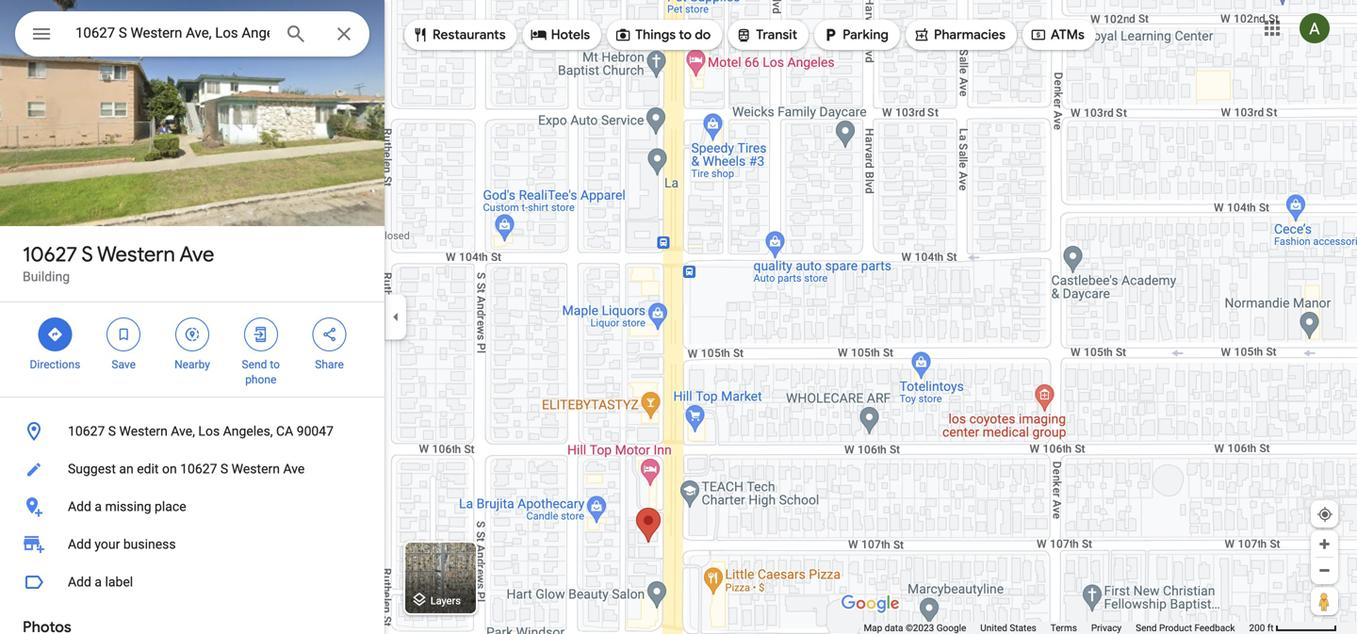 Task type: vqa. For each thing, say whether or not it's contained in the screenshot.


Task type: describe. For each thing, give the bounding box(es) containing it.
building
[[23, 269, 70, 285]]

angeles,
[[223, 424, 273, 439]]

add a missing place
[[68, 499, 186, 515]]

collapse side panel image
[[386, 307, 406, 328]]

 transit
[[736, 25, 798, 45]]

phone
[[245, 373, 277, 387]]

directions
[[30, 358, 80, 372]]

an
[[119, 462, 134, 477]]

suggest
[[68, 462, 116, 477]]

10627 s western ave main content
[[0, 0, 385, 635]]

zoom out image
[[1318, 564, 1332, 578]]

 button
[[15, 11, 68, 60]]

none field inside '10627 s western ave, los angeles, ca 90047' field
[[75, 22, 270, 44]]

©2023
[[906, 623, 935, 634]]

 search field
[[15, 11, 370, 60]]

on
[[162, 462, 177, 477]]

transit
[[756, 26, 798, 43]]

business
[[123, 537, 176, 553]]


[[321, 324, 338, 345]]

los
[[198, 424, 220, 439]]

hotels
[[551, 26, 590, 43]]

actions for 10627 s western ave region
[[0, 303, 385, 397]]

send to phone
[[242, 358, 280, 387]]

add your business link
[[0, 526, 385, 564]]

google account: angela cha  
(angela.cha@adept.ai) image
[[1300, 13, 1330, 43]]

show street view coverage image
[[1312, 587, 1339, 616]]

 pharmacies
[[914, 25, 1006, 45]]

add a missing place button
[[0, 488, 385, 526]]

ave inside button
[[283, 462, 305, 477]]

 hotels
[[531, 25, 590, 45]]

10627 S Western Ave, Los Angeles, CA 90047 field
[[15, 11, 370, 57]]

add for add a missing place
[[68, 499, 91, 515]]


[[115, 324, 132, 345]]

layers
[[431, 595, 461, 607]]

map
[[864, 623, 883, 634]]

terms
[[1051, 623, 1078, 634]]

add a label
[[68, 575, 133, 590]]


[[531, 25, 548, 45]]

save
[[112, 358, 136, 372]]

2 vertical spatial s
[[221, 462, 228, 477]]

 parking
[[822, 25, 889, 45]]

missing
[[105, 499, 151, 515]]

10627 for ave
[[23, 241, 77, 268]]

10627 s western ave, los angeles, ca 90047 button
[[0, 413, 385, 451]]

 atms
[[1031, 25, 1085, 45]]

90047
[[297, 424, 334, 439]]

a for missing
[[95, 499, 102, 515]]


[[736, 25, 753, 45]]

feedback
[[1195, 623, 1236, 634]]



Task type: locate. For each thing, give the bounding box(es) containing it.
add for add your business
[[68, 537, 91, 553]]


[[253, 324, 269, 345]]

add your business
[[68, 537, 176, 553]]

1 vertical spatial send
[[1136, 623, 1157, 634]]

united states
[[981, 623, 1037, 634]]


[[822, 25, 839, 45]]

western
[[97, 241, 175, 268], [119, 424, 168, 439], [232, 462, 280, 477]]

1 vertical spatial s
[[108, 424, 116, 439]]

footer inside google maps element
[[864, 622, 1250, 635]]

to inside  things to do
[[679, 26, 692, 43]]

google
[[937, 623, 967, 634]]


[[30, 20, 53, 48]]

200 ft
[[1250, 623, 1274, 634]]

parking
[[843, 26, 889, 43]]

privacy
[[1092, 623, 1122, 634]]

0 vertical spatial send
[[242, 358, 267, 372]]

1 vertical spatial western
[[119, 424, 168, 439]]

place
[[155, 499, 186, 515]]

label
[[105, 575, 133, 590]]

10627 up building
[[23, 241, 77, 268]]

1 vertical spatial to
[[270, 358, 280, 372]]

ave,
[[171, 424, 195, 439]]

edit
[[137, 462, 159, 477]]

a for label
[[95, 575, 102, 590]]

s inside 10627 s western ave building
[[82, 241, 93, 268]]

0 horizontal spatial ave
[[179, 241, 214, 268]]

suggest an edit on 10627 s western ave
[[68, 462, 305, 477]]

200
[[1250, 623, 1266, 634]]

s
[[82, 241, 93, 268], [108, 424, 116, 439], [221, 462, 228, 477]]

10627 up 'suggest'
[[68, 424, 105, 439]]

send for send product feedback
[[1136, 623, 1157, 634]]

add down 'suggest'
[[68, 499, 91, 515]]

western up 
[[97, 241, 175, 268]]

to left do
[[679, 26, 692, 43]]

0 vertical spatial to
[[679, 26, 692, 43]]

send for send to phone
[[242, 358, 267, 372]]

 things to do
[[615, 25, 711, 45]]

add left label
[[68, 575, 91, 590]]

1 vertical spatial ave
[[283, 462, 305, 477]]

0 vertical spatial western
[[97, 241, 175, 268]]

restaurants
[[433, 26, 506, 43]]

send product feedback
[[1136, 623, 1236, 634]]

footer containing map data ©2023 google
[[864, 622, 1250, 635]]

1 horizontal spatial send
[[1136, 623, 1157, 634]]

things
[[636, 26, 676, 43]]

product
[[1160, 623, 1193, 634]]

google maps element
[[0, 0, 1358, 635]]

share
[[315, 358, 344, 372]]

add a label button
[[0, 564, 385, 602]]

1 a from the top
[[95, 499, 102, 515]]

add left your
[[68, 537, 91, 553]]

s for ave,
[[108, 424, 116, 439]]

western inside 10627 s western ave building
[[97, 241, 175, 268]]

do
[[695, 26, 711, 43]]

zoom in image
[[1318, 537, 1332, 552]]

0 vertical spatial ave
[[179, 241, 214, 268]]

10627 s western ave, los angeles, ca 90047
[[68, 424, 334, 439]]

send
[[242, 358, 267, 372], [1136, 623, 1157, 634]]

data
[[885, 623, 904, 634]]

ca
[[276, 424, 293, 439]]

add
[[68, 499, 91, 515], [68, 537, 91, 553], [68, 575, 91, 590]]

0 horizontal spatial s
[[82, 241, 93, 268]]


[[412, 25, 429, 45]]

0 vertical spatial a
[[95, 499, 102, 515]]

10627
[[23, 241, 77, 268], [68, 424, 105, 439], [180, 462, 217, 477]]

add for add a label
[[68, 575, 91, 590]]


[[184, 324, 201, 345]]

0 vertical spatial add
[[68, 499, 91, 515]]

western down angeles,
[[232, 462, 280, 477]]

send inside send to phone
[[242, 358, 267, 372]]

 restaurants
[[412, 25, 506, 45]]

1 horizontal spatial to
[[679, 26, 692, 43]]


[[1031, 25, 1047, 45]]

2 add from the top
[[68, 537, 91, 553]]

to up 'phone'
[[270, 358, 280, 372]]


[[914, 25, 931, 45]]

0 vertical spatial 10627
[[23, 241, 77, 268]]

3 add from the top
[[68, 575, 91, 590]]

1 vertical spatial 10627
[[68, 424, 105, 439]]

200 ft button
[[1250, 623, 1338, 634]]

10627 for ave,
[[68, 424, 105, 439]]

10627 right on
[[180, 462, 217, 477]]

a left missing on the left
[[95, 499, 102, 515]]

atms
[[1051, 26, 1085, 43]]

footer
[[864, 622, 1250, 635]]

send up 'phone'
[[242, 358, 267, 372]]

None field
[[75, 22, 270, 44]]

2 a from the top
[[95, 575, 102, 590]]

western for ave
[[97, 241, 175, 268]]

s for ave
[[82, 241, 93, 268]]

1 add from the top
[[68, 499, 91, 515]]

ave up  on the left of page
[[179, 241, 214, 268]]

western for ave,
[[119, 424, 168, 439]]

send left product
[[1136, 623, 1157, 634]]

2 vertical spatial add
[[68, 575, 91, 590]]

0 vertical spatial s
[[82, 241, 93, 268]]

united states button
[[981, 622, 1037, 635]]

2 vertical spatial western
[[232, 462, 280, 477]]

10627 inside 10627 s western ave building
[[23, 241, 77, 268]]

terms button
[[1051, 622, 1078, 635]]

1 horizontal spatial s
[[108, 424, 116, 439]]

ave inside 10627 s western ave building
[[179, 241, 214, 268]]

ave down ca
[[283, 462, 305, 477]]

0 horizontal spatial send
[[242, 358, 267, 372]]

2 vertical spatial 10627
[[180, 462, 217, 477]]

send inside button
[[1136, 623, 1157, 634]]

1 vertical spatial add
[[68, 537, 91, 553]]

map data ©2023 google
[[864, 623, 967, 634]]

10627 s western ave building
[[23, 241, 214, 285]]

to inside send to phone
[[270, 358, 280, 372]]

a
[[95, 499, 102, 515], [95, 575, 102, 590]]

united
[[981, 623, 1008, 634]]

send product feedback button
[[1136, 622, 1236, 635]]


[[47, 324, 64, 345]]

1 vertical spatial a
[[95, 575, 102, 590]]

your
[[95, 537, 120, 553]]

a left label
[[95, 575, 102, 590]]

0 horizontal spatial to
[[270, 358, 280, 372]]

show your location image
[[1317, 506, 1334, 523]]

1 horizontal spatial ave
[[283, 462, 305, 477]]


[[615, 25, 632, 45]]

western up edit
[[119, 424, 168, 439]]

states
[[1010, 623, 1037, 634]]

ft
[[1268, 623, 1274, 634]]

suggest an edit on 10627 s western ave button
[[0, 451, 385, 488]]

to
[[679, 26, 692, 43], [270, 358, 280, 372]]

pharmacies
[[934, 26, 1006, 43]]

nearby
[[174, 358, 210, 372]]

2 horizontal spatial s
[[221, 462, 228, 477]]

privacy button
[[1092, 622, 1122, 635]]

ave
[[179, 241, 214, 268], [283, 462, 305, 477]]



